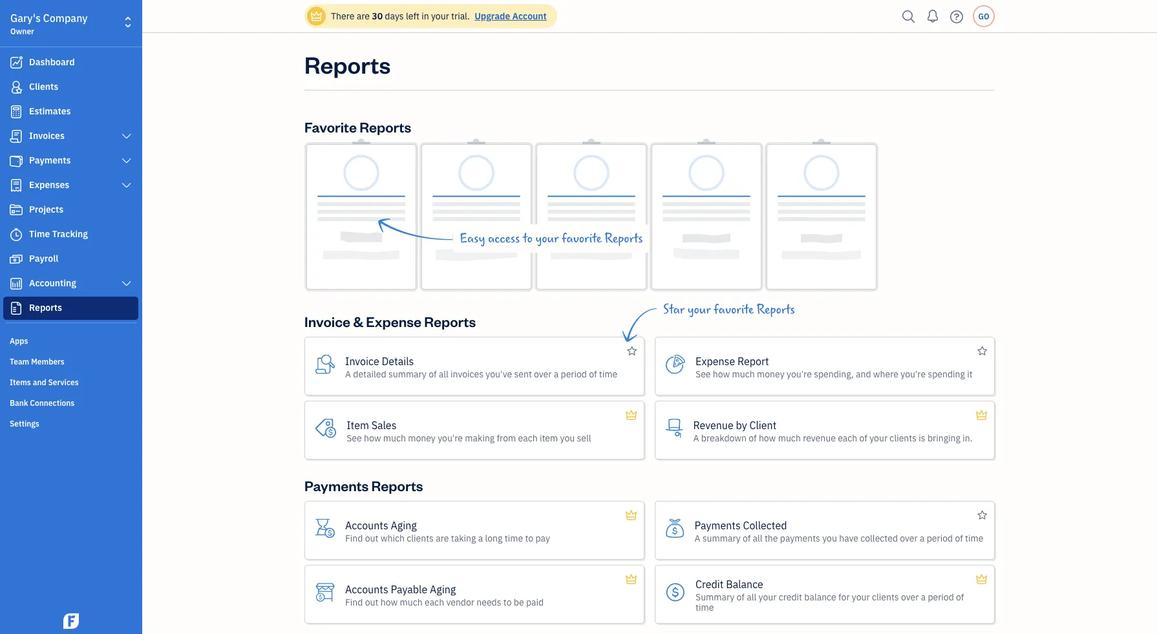 Task type: vqa. For each thing, say whether or not it's contained in the screenshot.
THE PERIOD within Payments Collected A summary of all the payments you have collected over a period of time
yes



Task type: locate. For each thing, give the bounding box(es) containing it.
period inside the payments collected a summary of all the payments you have collected over a period of time
[[927, 532, 953, 544]]

time inside 'accounts aging find out which clients are taking a long time to pay'
[[505, 532, 523, 544]]

aging right payable
[[430, 582, 456, 596]]

credit balance summary of all your credit balance for your clients over a period of time
[[696, 577, 964, 613]]

0 horizontal spatial each
[[425, 596, 444, 608]]

your inside star your favorite reports invoice & expense reports
[[688, 303, 711, 317]]

invoice
[[304, 312, 350, 330], [345, 354, 379, 368]]

team
[[10, 356, 29, 367]]

accounts
[[345, 518, 388, 532], [345, 582, 388, 596]]

2 chevron large down image from the top
[[121, 156, 133, 166]]

how inside revenue by client a breakdown of how much revenue each of your clients is bringing in.
[[759, 432, 776, 444]]

are left taking
[[436, 532, 449, 544]]

invoices
[[29, 130, 65, 142]]

go to help image
[[946, 7, 967, 26]]

favorite
[[562, 231, 602, 246], [714, 303, 754, 317]]

0 vertical spatial all
[[439, 368, 449, 380]]

clients right for
[[872, 591, 899, 603]]

clients right which
[[407, 532, 434, 544]]

a inside the payments collected a summary of all the payments you have collected over a period of time
[[695, 532, 700, 544]]

1 vertical spatial accounts
[[345, 582, 388, 596]]

1 horizontal spatial payments
[[304, 476, 369, 495]]

all left invoices
[[439, 368, 449, 380]]

to right access
[[523, 231, 533, 246]]

you're inside item sales see how much money you're making from each item you sell
[[438, 432, 463, 444]]

1 vertical spatial to
[[525, 532, 533, 544]]

you've
[[486, 368, 512, 380]]

of
[[429, 368, 437, 380], [589, 368, 597, 380], [749, 432, 757, 444], [860, 432, 868, 444], [743, 532, 751, 544], [955, 532, 963, 544], [737, 591, 745, 603], [956, 591, 964, 603]]

invoices link
[[3, 125, 138, 148]]

1 horizontal spatial money
[[757, 368, 785, 380]]

credit
[[779, 591, 802, 603]]

0 horizontal spatial see
[[347, 432, 362, 444]]

revenue
[[803, 432, 836, 444]]

payroll link
[[3, 248, 138, 271]]

1 horizontal spatial are
[[436, 532, 449, 544]]

a inside credit balance summary of all your credit balance for your clients over a period of time
[[921, 591, 926, 603]]

0 vertical spatial are
[[357, 10, 370, 22]]

summary
[[696, 591, 735, 603]]

each right revenue
[[838, 432, 857, 444]]

crown image for revenue by client
[[975, 407, 988, 423]]

money right sales
[[408, 432, 436, 444]]

expense left report
[[696, 354, 735, 368]]

2 vertical spatial period
[[928, 591, 954, 603]]

clients left is
[[890, 432, 917, 444]]

be
[[514, 596, 524, 608]]

to left be
[[503, 596, 512, 608]]

chevron large down image inside accounting link
[[121, 279, 133, 289]]

see for expense report
[[696, 368, 711, 380]]

update favorite status for invoice details image
[[627, 343, 637, 359]]

summary
[[388, 368, 427, 380], [703, 532, 741, 544]]

collected
[[861, 532, 898, 544]]

0 vertical spatial expense
[[366, 312, 421, 330]]

aging down payments reports at the left
[[391, 518, 417, 532]]

payments reports
[[304, 476, 423, 495]]

owner
[[10, 26, 34, 36]]

payments down the item
[[304, 476, 369, 495]]

1 horizontal spatial summary
[[703, 532, 741, 544]]

payment image
[[8, 155, 24, 167]]

how left report
[[713, 368, 730, 380]]

and inside 'link'
[[33, 377, 46, 387]]

members
[[31, 356, 65, 367]]

crown image
[[625, 407, 638, 423], [975, 407, 988, 423]]

account
[[512, 10, 547, 22]]

1 vertical spatial money
[[408, 432, 436, 444]]

2 horizontal spatial payments
[[695, 518, 741, 532]]

1 vertical spatial out
[[365, 596, 378, 608]]

money inside expense report see how much money you're spending, and where you're spending it
[[757, 368, 785, 380]]

1 vertical spatial over
[[900, 532, 918, 544]]

0 vertical spatial payments
[[29, 154, 71, 166]]

2 horizontal spatial each
[[838, 432, 857, 444]]

1 horizontal spatial each
[[518, 432, 538, 444]]

each inside revenue by client a breakdown of how much revenue each of your clients is bringing in.
[[838, 432, 857, 444]]

chevron large down image down the estimates link
[[121, 131, 133, 142]]

a
[[554, 368, 559, 380], [478, 532, 483, 544], [920, 532, 925, 544], [921, 591, 926, 603]]

out left payable
[[365, 596, 378, 608]]

1 vertical spatial find
[[345, 596, 363, 608]]

are inside 'accounts aging find out which clients are taking a long time to pay'
[[436, 532, 449, 544]]

payments for payments collected a summary of all the payments you have collected over a period of time
[[695, 518, 741, 532]]

summary inside invoice details a detailed summary of all invoices you've sent over a period of time
[[388, 368, 427, 380]]

2 vertical spatial to
[[503, 596, 512, 608]]

spending,
[[814, 368, 854, 380]]

tracking
[[52, 228, 88, 240]]

to inside 'accounts aging find out which clients are taking a long time to pay'
[[525, 532, 533, 544]]

invoice left details
[[345, 354, 379, 368]]

to left the pay
[[525, 532, 533, 544]]

1 horizontal spatial and
[[856, 368, 871, 380]]

1 vertical spatial are
[[436, 532, 449, 544]]

each inside item sales see how much money you're making from each item you sell
[[518, 432, 538, 444]]

money up the client
[[757, 368, 785, 380]]

1 vertical spatial payments
[[304, 476, 369, 495]]

1 vertical spatial expense
[[696, 354, 735, 368]]

2 vertical spatial payments
[[695, 518, 741, 532]]

0 horizontal spatial money
[[408, 432, 436, 444]]

chevron large down image up expenses link
[[121, 156, 133, 166]]

1 horizontal spatial expense
[[696, 354, 735, 368]]

bank
[[10, 398, 28, 408]]

summary right detailed
[[388, 368, 427, 380]]

see inside item sales see how much money you're making from each item you sell
[[347, 432, 362, 444]]

aging inside accounts payable aging find out how much each vendor needs to be paid
[[430, 582, 456, 596]]

0 vertical spatial over
[[534, 368, 552, 380]]

out
[[365, 532, 378, 544], [365, 596, 378, 608]]

how
[[713, 368, 730, 380], [364, 432, 381, 444], [759, 432, 776, 444], [381, 596, 398, 608]]

a left detailed
[[345, 368, 351, 380]]

how up payments reports at the left
[[364, 432, 381, 444]]

chevron large down image inside payments link
[[121, 156, 133, 166]]

estimate image
[[8, 105, 24, 118]]

a inside invoice details a detailed summary of all invoices you've sent over a period of time
[[345, 368, 351, 380]]

1 vertical spatial a
[[693, 432, 699, 444]]

expense right the &
[[366, 312, 421, 330]]

0 vertical spatial you
[[560, 432, 575, 444]]

0 horizontal spatial crown image
[[625, 407, 638, 423]]

1 vertical spatial period
[[927, 532, 953, 544]]

report
[[738, 354, 769, 368]]

your right star
[[688, 303, 711, 317]]

how right the by
[[759, 432, 776, 444]]

4 chevron large down image from the top
[[121, 279, 133, 289]]

1 vertical spatial you
[[822, 532, 837, 544]]

favorite inside star your favorite reports invoice & expense reports
[[714, 303, 754, 317]]

3 chevron large down image from the top
[[121, 180, 133, 191]]

chevron large down image inside invoices link
[[121, 131, 133, 142]]

1 vertical spatial invoice
[[345, 354, 379, 368]]

you're left "spending,"
[[787, 368, 812, 380]]

apps link
[[3, 330, 138, 350]]

clients
[[890, 432, 917, 444], [407, 532, 434, 544], [872, 591, 899, 603]]

find left which
[[345, 532, 363, 544]]

summary inside the payments collected a summary of all the payments you have collected over a period of time
[[703, 532, 741, 544]]

and left "where"
[[856, 368, 871, 380]]

2 find from the top
[[345, 596, 363, 608]]

how down which
[[381, 596, 398, 608]]

chevron large down image up projects link
[[121, 180, 133, 191]]

summary left collected
[[703, 532, 741, 544]]

0 vertical spatial aging
[[391, 518, 417, 532]]

invoice inside invoice details a detailed summary of all invoices you've sent over a period of time
[[345, 354, 379, 368]]

reports
[[304, 48, 391, 79], [360, 117, 411, 136], [605, 231, 643, 246], [29, 302, 62, 314], [757, 303, 795, 317], [424, 312, 476, 330], [371, 476, 423, 495]]

1 find from the top
[[345, 532, 363, 544]]

needs
[[477, 596, 501, 608]]

1 accounts from the top
[[345, 518, 388, 532]]

update favorite status for payments collected image
[[978, 507, 987, 523]]

go
[[978, 11, 989, 21]]

payments inside the payments collected a summary of all the payments you have collected over a period of time
[[695, 518, 741, 532]]

invoice left the &
[[304, 312, 350, 330]]

see inside expense report see how much money you're spending, and where you're spending it
[[696, 368, 711, 380]]

out inside 'accounts aging find out which clients are taking a long time to pay'
[[365, 532, 378, 544]]

1 horizontal spatial aging
[[430, 582, 456, 596]]

time inside the payments collected a summary of all the payments you have collected over a period of time
[[965, 532, 984, 544]]

&
[[353, 312, 363, 330]]

credit
[[696, 577, 724, 591]]

accounts down payments reports at the left
[[345, 518, 388, 532]]

your left credit
[[759, 591, 777, 603]]

1 vertical spatial aging
[[430, 582, 456, 596]]

your right for
[[852, 591, 870, 603]]

chevron large down image for accounting
[[121, 279, 133, 289]]

1 horizontal spatial favorite
[[714, 303, 754, 317]]

much left the vendor
[[400, 596, 423, 608]]

see left report
[[696, 368, 711, 380]]

1 horizontal spatial you
[[822, 532, 837, 544]]

your
[[431, 10, 449, 22], [536, 231, 559, 246], [688, 303, 711, 317], [870, 432, 888, 444], [759, 591, 777, 603], [852, 591, 870, 603]]

each
[[518, 432, 538, 444], [838, 432, 857, 444], [425, 596, 444, 608]]

2 vertical spatial over
[[901, 591, 919, 603]]

are left 30
[[357, 10, 370, 22]]

1 horizontal spatial crown image
[[975, 407, 988, 423]]

chevron large down image down payroll link
[[121, 279, 133, 289]]

detailed
[[353, 368, 386, 380]]

2 out from the top
[[365, 596, 378, 608]]

crown image for credit balance
[[975, 571, 988, 587]]

expense inside expense report see how much money you're spending, and where you're spending it
[[696, 354, 735, 368]]

you
[[560, 432, 575, 444], [822, 532, 837, 544]]

money for report
[[757, 368, 785, 380]]

find left payable
[[345, 596, 363, 608]]

0 horizontal spatial you
[[560, 432, 575, 444]]

clients link
[[3, 76, 138, 99]]

clients inside credit balance summary of all your credit balance for your clients over a period of time
[[872, 591, 899, 603]]

pay
[[536, 532, 550, 544]]

out left which
[[365, 532, 378, 544]]

1 vertical spatial summary
[[703, 532, 741, 544]]

1 horizontal spatial you're
[[787, 368, 812, 380]]

0 vertical spatial find
[[345, 532, 363, 544]]

0 vertical spatial to
[[523, 231, 533, 246]]

in.
[[963, 432, 973, 444]]

invoices
[[451, 368, 484, 380]]

0 horizontal spatial favorite
[[562, 231, 602, 246]]

0 horizontal spatial payments
[[29, 154, 71, 166]]

money inside item sales see how much money you're making from each item you sell
[[408, 432, 436, 444]]

1 vertical spatial clients
[[407, 532, 434, 544]]

you're right "where"
[[901, 368, 926, 380]]

revenue
[[693, 418, 734, 432]]

find inside accounts payable aging find out how much each vendor needs to be paid
[[345, 596, 363, 608]]

chevron large down image
[[121, 131, 133, 142], [121, 156, 133, 166], [121, 180, 133, 191], [121, 279, 133, 289]]

2 vertical spatial clients
[[872, 591, 899, 603]]

aging
[[391, 518, 417, 532], [430, 582, 456, 596]]

over for credit balance
[[901, 591, 919, 603]]

star your favorite reports invoice & expense reports
[[304, 303, 795, 330]]

1 vertical spatial favorite
[[714, 303, 754, 317]]

which
[[381, 532, 405, 544]]

1 chevron large down image from the top
[[121, 131, 133, 142]]

1 crown image from the left
[[625, 407, 638, 423]]

0 vertical spatial accounts
[[345, 518, 388, 532]]

days
[[385, 10, 404, 22]]

money for sales
[[408, 432, 436, 444]]

accounts left payable
[[345, 582, 388, 596]]

team members
[[10, 356, 65, 367]]

invoice details a detailed summary of all invoices you've sent over a period of time
[[345, 354, 617, 380]]

accounts inside 'accounts aging find out which clients are taking a long time to pay'
[[345, 518, 388, 532]]

payments for payments reports
[[304, 476, 369, 495]]

period inside invoice details a detailed summary of all invoices you've sent over a period of time
[[561, 368, 587, 380]]

over inside credit balance summary of all your credit balance for your clients over a period of time
[[901, 591, 919, 603]]

each left the vendor
[[425, 596, 444, 608]]

team members link
[[3, 351, 138, 370]]

reports link
[[3, 297, 138, 320]]

over inside the payments collected a summary of all the payments you have collected over a period of time
[[900, 532, 918, 544]]

2 crown image from the left
[[975, 407, 988, 423]]

2 vertical spatial a
[[695, 532, 700, 544]]

and right items
[[33, 377, 46, 387]]

payments left collected
[[695, 518, 741, 532]]

period inside credit balance summary of all your credit balance for your clients over a period of time
[[928, 591, 954, 603]]

1 vertical spatial all
[[753, 532, 763, 544]]

payments up expenses
[[29, 154, 71, 166]]

bank connections link
[[3, 392, 138, 412]]

1 vertical spatial see
[[347, 432, 362, 444]]

easy
[[460, 231, 485, 246]]

are
[[357, 10, 370, 22], [436, 532, 449, 544]]

all left the
[[753, 532, 763, 544]]

a left breakdown
[[693, 432, 699, 444]]

much right the client
[[778, 432, 801, 444]]

much up the by
[[732, 368, 755, 380]]

money image
[[8, 253, 24, 266]]

0 vertical spatial invoice
[[304, 312, 350, 330]]

0 horizontal spatial summary
[[388, 368, 427, 380]]

you left have
[[822, 532, 837, 544]]

crown image for accounts aging
[[625, 507, 638, 523]]

you're
[[787, 368, 812, 380], [901, 368, 926, 380], [438, 432, 463, 444]]

sent
[[514, 368, 532, 380]]

2 vertical spatial all
[[747, 591, 757, 603]]

expense inside star your favorite reports invoice & expense reports
[[366, 312, 421, 330]]

0 horizontal spatial aging
[[391, 518, 417, 532]]

each left the item
[[518, 432, 538, 444]]

0 vertical spatial clients
[[890, 432, 917, 444]]

payments
[[780, 532, 820, 544]]

2 accounts from the top
[[345, 582, 388, 596]]

0 vertical spatial see
[[696, 368, 711, 380]]

taking
[[451, 532, 476, 544]]

a up credit
[[695, 532, 700, 544]]

payments for payments
[[29, 154, 71, 166]]

see left sales
[[347, 432, 362, 444]]

you're left "making"
[[438, 432, 463, 444]]

easy access to your favorite reports
[[460, 231, 643, 246]]

much right the item
[[383, 432, 406, 444]]

period
[[561, 368, 587, 380], [927, 532, 953, 544], [928, 591, 954, 603]]

you left sell
[[560, 432, 575, 444]]

30
[[372, 10, 383, 22]]

1 out from the top
[[365, 532, 378, 544]]

the
[[765, 532, 778, 544]]

time tracking
[[29, 228, 88, 240]]

0 vertical spatial a
[[345, 368, 351, 380]]

crown image for accounts payable aging
[[625, 571, 638, 587]]

settings link
[[3, 413, 138, 432]]

0 horizontal spatial expense
[[366, 312, 421, 330]]

crown image
[[310, 9, 323, 23], [625, 507, 638, 523], [625, 571, 638, 587], [975, 571, 988, 587]]

star
[[663, 303, 685, 317]]

1 horizontal spatial see
[[696, 368, 711, 380]]

payments inside 'main' element
[[29, 154, 71, 166]]

a inside invoice details a detailed summary of all invoices you've sent over a period of time
[[554, 368, 559, 380]]

how inside expense report see how much money you're spending, and where you're spending it
[[713, 368, 730, 380]]

all right summary
[[747, 591, 757, 603]]

0 vertical spatial money
[[757, 368, 785, 380]]

items
[[10, 377, 31, 387]]

reports inside 'main' element
[[29, 302, 62, 314]]

0 horizontal spatial and
[[33, 377, 46, 387]]

freshbooks image
[[61, 614, 81, 629]]

0 vertical spatial favorite
[[562, 231, 602, 246]]

accounts inside accounts payable aging find out how much each vendor needs to be paid
[[345, 582, 388, 596]]

your left is
[[870, 432, 888, 444]]

a for payments collected
[[695, 532, 700, 544]]

0 vertical spatial out
[[365, 532, 378, 544]]

much inside revenue by client a breakdown of how much revenue each of your clients is bringing in.
[[778, 432, 801, 444]]

0 vertical spatial summary
[[388, 368, 427, 380]]

each for revenue by client
[[838, 432, 857, 444]]

much
[[732, 368, 755, 380], [383, 432, 406, 444], [778, 432, 801, 444], [400, 596, 423, 608]]

payments link
[[3, 149, 138, 173]]

0 vertical spatial period
[[561, 368, 587, 380]]

all
[[439, 368, 449, 380], [753, 532, 763, 544], [747, 591, 757, 603]]

0 horizontal spatial you're
[[438, 432, 463, 444]]

find
[[345, 532, 363, 544], [345, 596, 363, 608]]

apps
[[10, 336, 28, 346]]

period for payments collected
[[927, 532, 953, 544]]

and inside expense report see how much money you're spending, and where you're spending it
[[856, 368, 871, 380]]

long
[[485, 532, 503, 544]]

you're for sales
[[438, 432, 463, 444]]

by
[[736, 418, 747, 432]]

your right in
[[431, 10, 449, 22]]

you're for report
[[787, 368, 812, 380]]



Task type: describe. For each thing, give the bounding box(es) containing it.
spending
[[928, 368, 965, 380]]

client image
[[8, 81, 24, 94]]

search image
[[899, 7, 919, 26]]

chart image
[[8, 277, 24, 290]]

notifications image
[[923, 3, 943, 29]]

vendor
[[446, 596, 474, 608]]

accounts payable aging find out how much each vendor needs to be paid
[[345, 582, 544, 608]]

expense report see how much money you're spending, and where you're spending it
[[696, 354, 973, 380]]

you inside the payments collected a summary of all the payments you have collected over a period of time
[[822, 532, 837, 544]]

collected
[[743, 518, 787, 532]]

there
[[331, 10, 355, 22]]

expense image
[[8, 179, 24, 192]]

much inside expense report see how much money you're spending, and where you're spending it
[[732, 368, 755, 380]]

projects link
[[3, 198, 138, 222]]

clients
[[29, 80, 58, 92]]

go button
[[973, 5, 995, 27]]

main element
[[0, 0, 175, 634]]

over for payments collected
[[900, 532, 918, 544]]

access
[[488, 231, 520, 246]]

where
[[873, 368, 899, 380]]

expenses
[[29, 179, 69, 191]]

connections
[[30, 398, 75, 408]]

payroll
[[29, 252, 58, 264]]

each inside accounts payable aging find out how much each vendor needs to be paid
[[425, 596, 444, 608]]

upgrade account link
[[472, 10, 547, 22]]

your inside revenue by client a breakdown of how much revenue each of your clients is bringing in.
[[870, 432, 888, 444]]

time
[[29, 228, 50, 240]]

making
[[465, 432, 495, 444]]

much inside accounts payable aging find out how much each vendor needs to be paid
[[400, 596, 423, 608]]

project image
[[8, 204, 24, 217]]

time tracking link
[[3, 223, 138, 246]]

chevron large down image for payments
[[121, 156, 133, 166]]

0 horizontal spatial are
[[357, 10, 370, 22]]

dashboard link
[[3, 51, 138, 74]]

invoice inside star your favorite reports invoice & expense reports
[[304, 312, 350, 330]]

accounts for accounts aging
[[345, 518, 388, 532]]

each for item sales
[[518, 432, 538, 444]]

there are 30 days left in your trial. upgrade account
[[331, 10, 547, 22]]

see for item sales
[[347, 432, 362, 444]]

period for credit balance
[[928, 591, 954, 603]]

sales
[[372, 418, 397, 432]]

payable
[[391, 582, 427, 596]]

accounts for accounts payable aging
[[345, 582, 388, 596]]

settings
[[10, 418, 39, 429]]

left
[[406, 10, 419, 22]]

all inside the payments collected a summary of all the payments you have collected over a period of time
[[753, 532, 763, 544]]

breakdown
[[701, 432, 747, 444]]

company
[[43, 11, 88, 25]]

update favorite status for expense report image
[[978, 343, 987, 359]]

client
[[750, 418, 777, 432]]

a inside 'accounts aging find out which clients are taking a long time to pay'
[[478, 532, 483, 544]]

expenses link
[[3, 174, 138, 197]]

favorite reports
[[304, 117, 411, 136]]

over inside invoice details a detailed summary of all invoices you've sent over a period of time
[[534, 368, 552, 380]]

aging inside 'accounts aging find out which clients are taking a long time to pay'
[[391, 518, 417, 532]]

dashboard image
[[8, 56, 24, 69]]

item
[[540, 432, 558, 444]]

bank connections
[[10, 398, 75, 408]]

your right access
[[536, 231, 559, 246]]

projects
[[29, 203, 64, 215]]

trial.
[[451, 10, 470, 22]]

accounts aging find out which clients are taking a long time to pay
[[345, 518, 550, 544]]

how inside item sales see how much money you're making from each item you sell
[[364, 432, 381, 444]]

all inside invoice details a detailed summary of all invoices you've sent over a period of time
[[439, 368, 449, 380]]

upgrade
[[475, 10, 510, 22]]

a inside revenue by client a breakdown of how much revenue each of your clients is bringing in.
[[693, 432, 699, 444]]

how inside accounts payable aging find out how much each vendor needs to be paid
[[381, 596, 398, 608]]

bringing
[[928, 432, 961, 444]]

invoice image
[[8, 130, 24, 143]]

items and services link
[[3, 372, 138, 391]]

for
[[839, 591, 850, 603]]

services
[[48, 377, 79, 387]]

time inside credit balance summary of all your credit balance for your clients over a period of time
[[696, 601, 714, 613]]

a for invoice details
[[345, 368, 351, 380]]

item
[[347, 418, 369, 432]]

have
[[839, 532, 859, 544]]

items and services
[[10, 377, 79, 387]]

clients inside 'accounts aging find out which clients are taking a long time to pay'
[[407, 532, 434, 544]]

accounting link
[[3, 272, 138, 295]]

a inside the payments collected a summary of all the payments you have collected over a period of time
[[920, 532, 925, 544]]

balance
[[804, 591, 836, 603]]

much inside item sales see how much money you're making from each item you sell
[[383, 432, 406, 444]]

revenue by client a breakdown of how much revenue each of your clients is bringing in.
[[693, 418, 973, 444]]

time inside invoice details a detailed summary of all invoices you've sent over a period of time
[[599, 368, 617, 380]]

details
[[382, 354, 414, 368]]

chevron large down image for expenses
[[121, 180, 133, 191]]

chevron large down image for invoices
[[121, 131, 133, 142]]

payments collected a summary of all the payments you have collected over a period of time
[[695, 518, 984, 544]]

you inside item sales see how much money you're making from each item you sell
[[560, 432, 575, 444]]

to inside accounts payable aging find out how much each vendor needs to be paid
[[503, 596, 512, 608]]

crown image for item sales
[[625, 407, 638, 423]]

clients inside revenue by client a breakdown of how much revenue each of your clients is bringing in.
[[890, 432, 917, 444]]

all inside credit balance summary of all your credit balance for your clients over a period of time
[[747, 591, 757, 603]]

timer image
[[8, 228, 24, 241]]

gary's
[[10, 11, 41, 25]]

in
[[422, 10, 429, 22]]

2 horizontal spatial you're
[[901, 368, 926, 380]]

out inside accounts payable aging find out how much each vendor needs to be paid
[[365, 596, 378, 608]]

it
[[967, 368, 973, 380]]

accounting
[[29, 277, 76, 289]]

find inside 'accounts aging find out which clients are taking a long time to pay'
[[345, 532, 363, 544]]

item sales see how much money you're making from each item you sell
[[347, 418, 591, 444]]

from
[[497, 432, 516, 444]]

sell
[[577, 432, 591, 444]]

dashboard
[[29, 56, 75, 68]]

balance
[[726, 577, 763, 591]]

report image
[[8, 302, 24, 315]]



